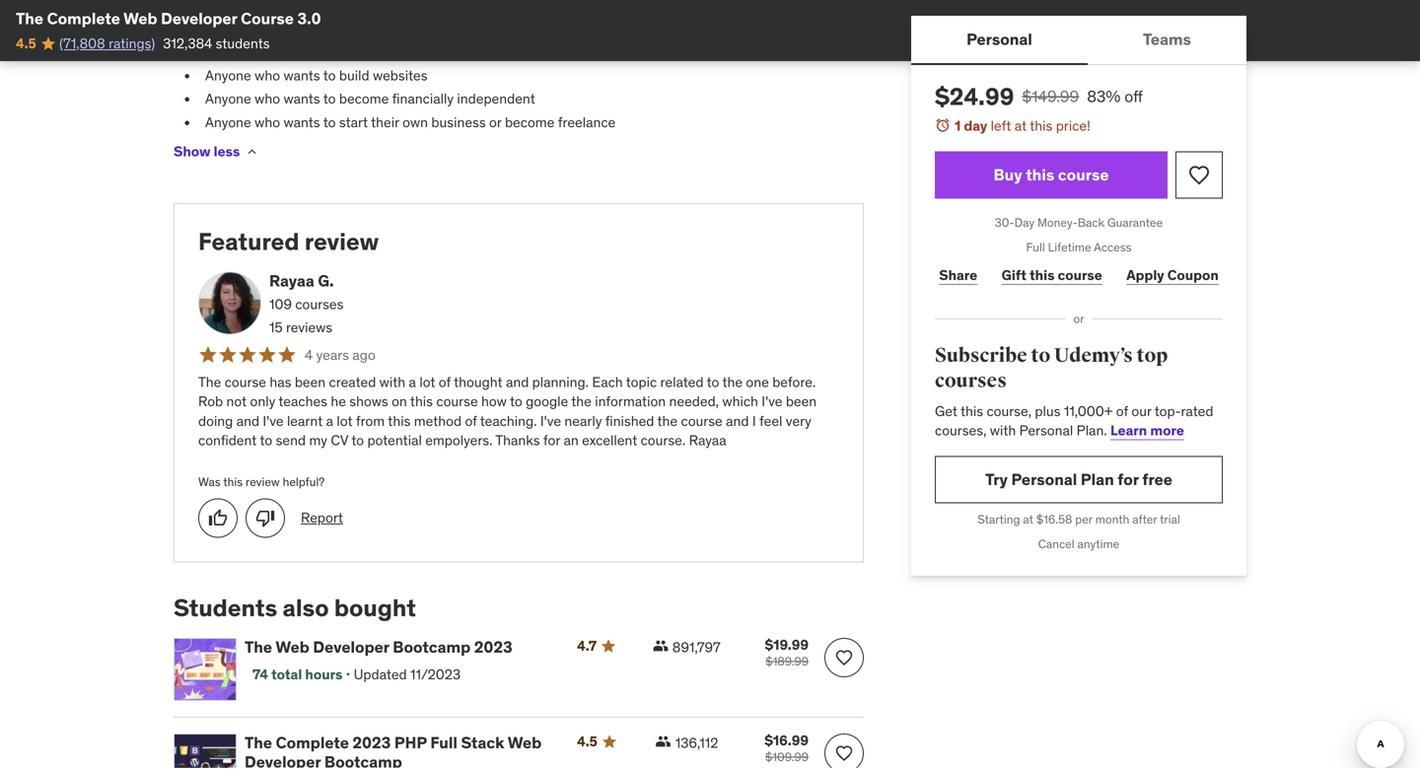 Task type: locate. For each thing, give the bounding box(es) containing it.
tab list
[[912, 16, 1247, 65]]

the up nearly
[[572, 393, 592, 411]]

course down lifetime
[[1058, 266, 1103, 284]]

0 horizontal spatial review
[[246, 475, 280, 490]]

gift
[[1002, 266, 1027, 284]]

0 vertical spatial personal
[[967, 29, 1033, 49]]

0 horizontal spatial 2023
[[353, 733, 391, 753]]

tab list containing personal
[[912, 16, 1247, 65]]

xsmall image
[[244, 144, 260, 160], [656, 734, 672, 750]]

this right gift
[[1030, 266, 1055, 284]]

course up method
[[437, 393, 478, 411]]

top
[[1137, 344, 1169, 368]]

4 anyone from the top
[[205, 90, 251, 108]]

0 vertical spatial courses
[[295, 295, 344, 313]]

apply
[[1127, 266, 1165, 284]]

312,384 students
[[163, 34, 270, 52]]

2023 left 4.7
[[474, 638, 513, 658]]

review up mark as unhelpful 'image' at the left
[[246, 475, 280, 490]]

money-
[[1038, 215, 1078, 231]]

0 vertical spatial become
[[339, 90, 389, 108]]

the for the complete 2023 php full stack web developer bootcamp
[[245, 733, 272, 753]]

0 horizontal spatial a
[[326, 412, 334, 430]]

i
[[753, 412, 757, 430]]

less
[[214, 143, 240, 160]]

an
[[564, 432, 579, 449]]

and left i
[[726, 412, 749, 430]]

1 vertical spatial xsmall image
[[656, 734, 672, 750]]

wishlist image
[[1188, 163, 1212, 187]]

the course has been created with a lot of thought and planning. each topic related to the one before. rob not only teaches he shows on this course how to google the information needed, which i've been doing and i've learnt a lot from this method of teaching. i've nearly finished the course and i feel very confident to send my cv to potential empolyers. thanks for an excellent course. rayaa
[[198, 374, 817, 449]]

0 vertical spatial complete
[[47, 8, 120, 29]]

personal up $16.58
[[1012, 470, 1078, 490]]

show
[[174, 143, 211, 160]]

the for the course has been created with a lot of thought and planning. each topic related to the one before. rob not only teaches he shows on this course how to google the information needed, which i've been doing and i've learnt a lot from this method of teaching. i've nearly finished the course and i feel very confident to send my cv to potential empolyers. thanks for an excellent course. rayaa
[[198, 374, 221, 391]]

the inside "the course has been created with a lot of thought and planning. each topic related to the one before. rob not only teaches he shows on this course how to google the information needed, which i've been doing and i've learnt a lot from this method of teaching. i've nearly finished the course and i feel very confident to send my cv to potential empolyers. thanks for an excellent course. rayaa"
[[198, 374, 221, 391]]

send
[[276, 432, 306, 449]]

1 horizontal spatial review
[[305, 227, 379, 256]]

0 vertical spatial 2023
[[474, 638, 513, 658]]

1 vertical spatial 2023
[[353, 733, 391, 753]]

or up udemy's
[[1074, 312, 1085, 327]]

courses inside rayaa g. 109 courses 15 reviews
[[295, 295, 344, 313]]

not
[[226, 393, 247, 411]]

to inside subscribe to udemy's top courses
[[1032, 344, 1051, 368]]

complete down hours
[[276, 733, 349, 753]]

4.5 down 4.7
[[577, 733, 598, 751]]

become down build
[[339, 90, 389, 108]]

1 horizontal spatial rayaa
[[689, 432, 727, 449]]

access
[[1095, 240, 1132, 255]]

0 horizontal spatial been
[[295, 374, 326, 391]]

learn more link
[[1111, 422, 1185, 439]]

$24.99
[[935, 82, 1015, 112]]

total
[[271, 666, 302, 684]]

1 horizontal spatial 4.5
[[577, 733, 598, 751]]

wants
[[284, 20, 320, 38], [284, 43, 320, 61], [284, 67, 320, 85], [284, 90, 320, 108], [284, 113, 320, 131]]

the up which
[[723, 374, 743, 391]]

15
[[269, 319, 283, 337]]

web
[[123, 8, 158, 29], [276, 638, 310, 658], [508, 733, 542, 753]]

for left free on the bottom right of page
[[1118, 470, 1140, 490]]

1 horizontal spatial xsmall image
[[656, 734, 672, 750]]

the complete 2023 php full stack web developer bootcamp
[[245, 733, 542, 769]]

of
[[439, 374, 451, 391], [1117, 402, 1129, 420], [465, 412, 477, 430]]

0 horizontal spatial web
[[123, 8, 158, 29]]

this
[[1030, 117, 1053, 135], [1026, 165, 1055, 185], [1030, 266, 1055, 284], [410, 393, 433, 411], [961, 402, 984, 420], [388, 412, 411, 430], [223, 475, 243, 490]]

for left an
[[544, 432, 561, 449]]

0 vertical spatial rayaa
[[269, 271, 315, 291]]

1 vertical spatial or
[[1074, 312, 1085, 327]]

new
[[398, 43, 423, 61]]

course up not
[[225, 374, 266, 391]]

1 vertical spatial web
[[276, 638, 310, 658]]

1 vertical spatial complete
[[276, 733, 349, 753]]

feel
[[760, 412, 783, 430]]

wishlist image right the $189.99
[[835, 648, 855, 668]]

30-day money-back guarantee full lifetime access
[[995, 215, 1164, 255]]

136,112
[[676, 735, 719, 753]]

gift this course link
[[998, 256, 1107, 295]]

personal up '$24.99'
[[967, 29, 1033, 49]]

course inside buy this course button
[[1059, 165, 1110, 185]]

0 horizontal spatial rayaa
[[269, 271, 315, 291]]

apply coupon button
[[1123, 256, 1224, 295]]

complete
[[47, 8, 120, 29], [276, 733, 349, 753]]

2023 left php
[[353, 733, 391, 753]]

1 vertical spatial 4.5
[[577, 733, 598, 751]]

confident
[[198, 432, 257, 449]]

web up 74 total hours
[[276, 638, 310, 658]]

1 anyone from the top
[[205, 20, 251, 38]]

teaches
[[279, 393, 328, 411]]

0 horizontal spatial courses
[[295, 295, 344, 313]]

courses down g. on the left
[[295, 295, 344, 313]]

2 who from the top
[[255, 43, 280, 61]]

2 vertical spatial web
[[508, 733, 542, 753]]

2 anyone from the top
[[205, 43, 251, 61]]

at
[[1015, 117, 1027, 135], [1024, 512, 1034, 527]]

1 vertical spatial at
[[1024, 512, 1034, 527]]

4 years ago
[[305, 346, 376, 364]]

only
[[250, 393, 276, 411]]

build
[[339, 67, 370, 85]]

developer up 312,384 on the top left of the page
[[161, 8, 237, 29]]

1 horizontal spatial courses
[[935, 369, 1007, 393]]

rayaa up "109"
[[269, 271, 315, 291]]

0 vertical spatial web
[[123, 8, 158, 29]]

stack
[[461, 733, 505, 753]]

1 vertical spatial lot
[[337, 412, 353, 430]]

1 vertical spatial wishlist image
[[835, 744, 855, 764]]

1 horizontal spatial become
[[505, 113, 555, 131]]

full
[[1027, 240, 1046, 255], [431, 733, 458, 753]]

a down he at the left bottom of the page
[[326, 412, 334, 430]]

1 vertical spatial review
[[246, 475, 280, 490]]

rayaa g. 109 courses 15 reviews
[[269, 271, 344, 337]]

i've up "feel"
[[762, 393, 783, 411]]

web up ratings)
[[123, 8, 158, 29]]

thanks
[[496, 432, 540, 449]]

0 horizontal spatial with
[[380, 374, 406, 391]]

0 vertical spatial or
[[490, 113, 502, 131]]

become down independent
[[505, 113, 555, 131]]

1 vertical spatial full
[[431, 733, 458, 753]]

the inside the complete 2023 php full stack web developer bootcamp
[[245, 733, 272, 753]]

4.5 left (71,808
[[16, 34, 36, 52]]

1 vertical spatial personal
[[1020, 422, 1074, 439]]

review up g. on the left
[[305, 227, 379, 256]]

anyone who wants to learn to code anyone who wants to generate new income streams anyone who wants to build websites anyone who wants to become financially independent anyone who wants to start their own business or become freelance
[[205, 20, 616, 131]]

1 horizontal spatial with
[[991, 422, 1017, 439]]

developer up hours
[[313, 638, 390, 658]]

2 horizontal spatial web
[[508, 733, 542, 753]]

4 wants from the top
[[284, 90, 320, 108]]

0 horizontal spatial xsmall image
[[244, 144, 260, 160]]

has
[[270, 374, 292, 391]]

a
[[409, 374, 416, 391], [326, 412, 334, 430]]

students also bought
[[174, 593, 416, 623]]

month
[[1096, 512, 1130, 527]]

1 wishlist image from the top
[[835, 648, 855, 668]]

developer
[[161, 8, 237, 29], [313, 638, 390, 658], [245, 752, 321, 769]]

1 vertical spatial courses
[[935, 369, 1007, 393]]

to
[[323, 20, 336, 38], [373, 20, 386, 38], [323, 43, 336, 61], [323, 67, 336, 85], [323, 90, 336, 108], [323, 113, 336, 131], [1032, 344, 1051, 368], [707, 374, 720, 391], [510, 393, 523, 411], [260, 432, 273, 449], [352, 432, 364, 449]]

plan.
[[1077, 422, 1108, 439]]

xsmall image left 136,112
[[656, 734, 672, 750]]

information
[[595, 393, 666, 411]]

personal down plus
[[1020, 422, 1074, 439]]

with down 'course,'
[[991, 422, 1017, 439]]

share
[[940, 266, 978, 284]]

courses down subscribe on the right
[[935, 369, 1007, 393]]

complete up (71,808
[[47, 8, 120, 29]]

mark as helpful image
[[208, 508, 228, 528]]

0 horizontal spatial complete
[[47, 8, 120, 29]]

0 vertical spatial xsmall image
[[244, 144, 260, 160]]

0 vertical spatial for
[[544, 432, 561, 449]]

gift this course
[[1002, 266, 1103, 284]]

0 horizontal spatial 4.5
[[16, 34, 36, 52]]

0 vertical spatial wishlist image
[[835, 648, 855, 668]]

0 horizontal spatial full
[[431, 733, 458, 753]]

1 horizontal spatial for
[[1118, 470, 1140, 490]]

this down the $24.99 $149.99 83% off
[[1030, 117, 1053, 135]]

xsmall image right less
[[244, 144, 260, 160]]

1 horizontal spatial 2023
[[474, 638, 513, 658]]

doing
[[198, 412, 233, 430]]

2 vertical spatial developer
[[245, 752, 321, 769]]

74
[[253, 666, 268, 684]]

891,797
[[673, 639, 721, 657]]

2 vertical spatial the
[[658, 412, 678, 430]]

1 horizontal spatial lot
[[420, 374, 436, 391]]

a up method
[[409, 374, 416, 391]]

lot up method
[[420, 374, 436, 391]]

the for the complete web developer course 3.0
[[16, 8, 43, 29]]

subscribe to udemy's top courses
[[935, 344, 1169, 393]]

3 wants from the top
[[284, 67, 320, 85]]

personal button
[[912, 16, 1088, 63]]

the web developer bootcamp 2023 link
[[245, 638, 554, 658]]

with inside "the course has been created with a lot of thought and planning. each topic related to the one before. rob not only teaches he shows on this course how to google the information needed, which i've been doing and i've learnt a lot from this method of teaching. i've nearly finished the course and i feel very confident to send my cv to potential empolyers. thanks for an excellent course. rayaa"
[[380, 374, 406, 391]]

1 vertical spatial bootcamp
[[325, 752, 402, 769]]

bootcamp inside the complete 2023 php full stack web developer bootcamp
[[325, 752, 402, 769]]

1 day left at this price!
[[955, 117, 1091, 135]]

complete inside the complete 2023 php full stack web developer bootcamp
[[276, 733, 349, 753]]

this inside button
[[1026, 165, 1055, 185]]

0 vertical spatial bootcamp
[[393, 638, 471, 658]]

83%
[[1088, 86, 1121, 107]]

websites
[[373, 67, 428, 85]]

1 vertical spatial been
[[786, 393, 817, 411]]

0 horizontal spatial or
[[490, 113, 502, 131]]

thought
[[454, 374, 503, 391]]

1 vertical spatial rayaa
[[689, 432, 727, 449]]

bootcamp up 11/2023
[[393, 638, 471, 658]]

rayaa ghirri image
[[198, 272, 262, 335]]

0 horizontal spatial for
[[544, 432, 561, 449]]

2 horizontal spatial the
[[723, 374, 743, 391]]

try personal plan for free link
[[935, 456, 1224, 504]]

or down independent
[[490, 113, 502, 131]]

topic
[[626, 374, 657, 391]]

ago
[[353, 346, 376, 364]]

bootcamp
[[393, 638, 471, 658], [325, 752, 402, 769]]

guarantee
[[1108, 215, 1164, 231]]

with up on
[[380, 374, 406, 391]]

i've down only
[[263, 412, 284, 430]]

this up courses,
[[961, 402, 984, 420]]

the up course.
[[658, 412, 678, 430]]

buy
[[994, 165, 1023, 185]]

1 vertical spatial the
[[572, 393, 592, 411]]

lot up "cv"
[[337, 412, 353, 430]]

excellent
[[582, 432, 638, 449]]

complete for web
[[47, 8, 120, 29]]

this inside get this course, plus 11,000+ of our top-rated courses, with personal plan.
[[961, 402, 984, 420]]

alarm image
[[935, 117, 951, 133]]

full right php
[[431, 733, 458, 753]]

been up teaches
[[295, 374, 326, 391]]

before.
[[773, 374, 816, 391]]

for inside "the course has been created with a lot of thought and planning. each topic related to the one before. rob not only teaches he shows on this course how to google the information needed, which i've been doing and i've learnt a lot from this method of teaching. i've nearly finished the course and i feel very confident to send my cv to potential empolyers. thanks for an excellent course. rayaa"
[[544, 432, 561, 449]]

wishlist image
[[835, 648, 855, 668], [835, 744, 855, 764]]

1 horizontal spatial a
[[409, 374, 416, 391]]

starting at $16.58 per month after trial cancel anytime
[[978, 512, 1181, 552]]

of up empolyers.
[[465, 412, 477, 430]]

2 wishlist image from the top
[[835, 744, 855, 764]]

0 vertical spatial lot
[[420, 374, 436, 391]]

full down day
[[1027, 240, 1046, 255]]

bootcamp down updated
[[325, 752, 402, 769]]

of left our
[[1117, 402, 1129, 420]]

1 horizontal spatial of
[[465, 412, 477, 430]]

top-
[[1155, 402, 1182, 420]]

0 vertical spatial with
[[380, 374, 406, 391]]

2 horizontal spatial i've
[[762, 393, 783, 411]]

also
[[283, 593, 329, 623]]

web right stack
[[508, 733, 542, 753]]

this right the buy
[[1026, 165, 1055, 185]]

xsmall image
[[653, 639, 669, 654]]

1 vertical spatial with
[[991, 422, 1017, 439]]

2 wants from the top
[[284, 43, 320, 61]]

1 horizontal spatial full
[[1027, 240, 1046, 255]]

and up how
[[506, 374, 529, 391]]

1 vertical spatial become
[[505, 113, 555, 131]]

cancel
[[1039, 537, 1075, 552]]

free
[[1143, 470, 1173, 490]]

trial
[[1161, 512, 1181, 527]]

0 vertical spatial developer
[[161, 8, 237, 29]]

developer down total at bottom left
[[245, 752, 321, 769]]

1 horizontal spatial been
[[786, 393, 817, 411]]

i've down google
[[541, 412, 562, 430]]

1 horizontal spatial complete
[[276, 733, 349, 753]]

at right left
[[1015, 117, 1027, 135]]

show less
[[174, 143, 240, 160]]

was this review helpful?
[[198, 475, 325, 490]]

1 horizontal spatial or
[[1074, 312, 1085, 327]]

of left thought
[[439, 374, 451, 391]]

been up very
[[786, 393, 817, 411]]

rayaa down needed, at the bottom of the page
[[689, 432, 727, 449]]

course up back
[[1059, 165, 1110, 185]]

plan
[[1081, 470, 1115, 490]]

teaching.
[[480, 412, 537, 430]]

for
[[544, 432, 561, 449], [1118, 470, 1140, 490]]

0 vertical spatial at
[[1015, 117, 1027, 135]]

1 who from the top
[[255, 20, 280, 38]]

2 horizontal spatial of
[[1117, 402, 1129, 420]]

the for the web developer bootcamp 2023
[[245, 638, 272, 658]]

at left $16.58
[[1024, 512, 1034, 527]]

0 vertical spatial full
[[1027, 240, 1046, 255]]

1 vertical spatial for
[[1118, 470, 1140, 490]]

teams button
[[1088, 16, 1247, 63]]

courses inside subscribe to udemy's top courses
[[935, 369, 1007, 393]]

wishlist image right '$109.99'
[[835, 744, 855, 764]]

wishlist image for $16.99
[[835, 744, 855, 764]]

and down not
[[237, 412, 260, 430]]



Task type: describe. For each thing, give the bounding box(es) containing it.
try
[[986, 470, 1008, 490]]

this right on
[[410, 393, 433, 411]]

with inside get this course, plus 11,000+ of our top-rated courses, with personal plan.
[[991, 422, 1017, 439]]

their
[[371, 113, 399, 131]]

$16.58
[[1037, 512, 1073, 527]]

1 vertical spatial a
[[326, 412, 334, 430]]

the web developer bootcamp 2023
[[245, 638, 513, 658]]

course down needed, at the bottom of the page
[[681, 412, 723, 430]]

learn more
[[1111, 422, 1185, 439]]

3 who from the top
[[255, 67, 280, 85]]

full inside the complete 2023 php full stack web developer bootcamp
[[431, 733, 458, 753]]

rayaa inside "the course has been created with a lot of thought and planning. each topic related to the one before. rob not only teaches he shows on this course how to google the information needed, which i've been doing and i've learnt a lot from this method of teaching. i've nearly finished the course and i feel very confident to send my cv to potential empolyers. thanks for an excellent course. rayaa"
[[689, 432, 727, 449]]

312,384
[[163, 34, 212, 52]]

anytime
[[1078, 537, 1120, 552]]

4.7
[[577, 638, 597, 655]]

5 wants from the top
[[284, 113, 320, 131]]

he
[[331, 393, 346, 411]]

4
[[305, 346, 313, 364]]

left
[[991, 117, 1012, 135]]

$189.99
[[766, 654, 809, 670]]

0 vertical spatial been
[[295, 374, 326, 391]]

ratings)
[[109, 34, 155, 52]]

at inside starting at $16.58 per month after trial cancel anytime
[[1024, 512, 1034, 527]]

empolyers.
[[425, 432, 493, 449]]

0 horizontal spatial the
[[572, 393, 592, 411]]

0 vertical spatial the
[[723, 374, 743, 391]]

3 anyone from the top
[[205, 67, 251, 85]]

report button
[[301, 509, 343, 528]]

bought
[[334, 593, 416, 623]]

start
[[339, 113, 368, 131]]

course inside gift this course link
[[1058, 266, 1103, 284]]

streams
[[475, 43, 525, 61]]

2023 inside the complete 2023 php full stack web developer bootcamp
[[353, 733, 391, 753]]

5 who from the top
[[255, 113, 280, 131]]

day
[[1015, 215, 1035, 231]]

course.
[[641, 432, 686, 449]]

2 horizontal spatial and
[[726, 412, 749, 430]]

featured
[[198, 227, 300, 256]]

method
[[414, 412, 462, 430]]

mark as unhelpful image
[[256, 508, 275, 528]]

xsmall image inside show less button
[[244, 144, 260, 160]]

web inside the complete 2023 php full stack web developer bootcamp
[[508, 733, 542, 753]]

financially
[[392, 90, 454, 108]]

price!
[[1057, 117, 1091, 135]]

0 horizontal spatial become
[[339, 90, 389, 108]]

php
[[395, 733, 427, 753]]

coupon
[[1168, 266, 1219, 284]]

one
[[746, 374, 770, 391]]

$19.99 $189.99
[[765, 637, 809, 670]]

0 horizontal spatial of
[[439, 374, 451, 391]]

4 who from the top
[[255, 90, 280, 108]]

learn
[[1111, 422, 1148, 439]]

$19.99
[[765, 637, 809, 654]]

$149.99
[[1023, 86, 1080, 107]]

wishlist image for $19.99
[[835, 648, 855, 668]]

show less button
[[174, 132, 260, 172]]

0 vertical spatial 4.5
[[16, 34, 36, 52]]

11,000+
[[1065, 402, 1114, 420]]

my
[[309, 432, 328, 449]]

personal inside 'button'
[[967, 29, 1033, 49]]

back
[[1078, 215, 1105, 231]]

lifetime
[[1049, 240, 1092, 255]]

starting
[[978, 512, 1021, 527]]

$24.99 $149.99 83% off
[[935, 82, 1144, 112]]

how
[[482, 393, 507, 411]]

potential
[[368, 432, 422, 449]]

students
[[174, 593, 277, 623]]

featured review
[[198, 227, 379, 256]]

very
[[786, 412, 812, 430]]

more
[[1151, 422, 1185, 439]]

freelance
[[558, 113, 616, 131]]

rated
[[1182, 402, 1214, 420]]

of inside get this course, plus 11,000+ of our top-rated courses, with personal plan.
[[1117, 402, 1129, 420]]

created
[[329, 374, 376, 391]]

personal inside get this course, plus 11,000+ of our top-rated courses, with personal plan.
[[1020, 422, 1074, 439]]

2 vertical spatial personal
[[1012, 470, 1078, 490]]

udemy's
[[1055, 344, 1134, 368]]

0 horizontal spatial lot
[[337, 412, 353, 430]]

0 horizontal spatial and
[[237, 412, 260, 430]]

business
[[432, 113, 486, 131]]

1 wants from the top
[[284, 20, 320, 38]]

rayaa inside rayaa g. 109 courses 15 reviews
[[269, 271, 315, 291]]

google
[[526, 393, 569, 411]]

1 horizontal spatial and
[[506, 374, 529, 391]]

our
[[1132, 402, 1152, 420]]

rob
[[198, 393, 223, 411]]

shows
[[350, 393, 389, 411]]

hours
[[305, 666, 343, 684]]

full inside 30-day money-back guarantee full lifetime access
[[1027, 240, 1046, 255]]

the complete 2023 php full stack web developer bootcamp link
[[245, 733, 554, 769]]

was
[[198, 475, 221, 490]]

1
[[955, 117, 961, 135]]

this down on
[[388, 412, 411, 430]]

cv
[[331, 432, 349, 449]]

related
[[661, 374, 704, 391]]

0 vertical spatial review
[[305, 227, 379, 256]]

income
[[427, 43, 472, 61]]

try personal plan for free
[[986, 470, 1173, 490]]

5 anyone from the top
[[205, 113, 251, 131]]

developer inside the complete 2023 php full stack web developer bootcamp
[[245, 752, 321, 769]]

30-
[[995, 215, 1015, 231]]

this right 'was' on the left bottom of the page
[[223, 475, 243, 490]]

0 horizontal spatial i've
[[263, 412, 284, 430]]

buy this course button
[[935, 152, 1168, 199]]

1 vertical spatial developer
[[313, 638, 390, 658]]

1 horizontal spatial web
[[276, 638, 310, 658]]

generate
[[339, 43, 395, 61]]

$16.99 $109.99
[[765, 732, 809, 765]]

0 vertical spatial a
[[409, 374, 416, 391]]

years
[[316, 346, 349, 364]]

subscribe
[[935, 344, 1028, 368]]

$109.99
[[766, 750, 809, 765]]

109
[[269, 295, 292, 313]]

1 horizontal spatial the
[[658, 412, 678, 430]]

reviews
[[286, 319, 333, 337]]

complete for 2023
[[276, 733, 349, 753]]

learnt
[[287, 412, 323, 430]]

updated
[[354, 666, 407, 684]]

1 horizontal spatial i've
[[541, 412, 562, 430]]

apply coupon
[[1127, 266, 1219, 284]]

updated 11/2023
[[354, 666, 461, 684]]

74 total hours
[[253, 666, 343, 684]]

or inside anyone who wants to learn to code anyone who wants to generate new income streams anyone who wants to build websites anyone who wants to become financially independent anyone who wants to start their own business or become freelance
[[490, 113, 502, 131]]



Task type: vqa. For each thing, say whether or not it's contained in the screenshot.
leftmost 'BEEN'
yes



